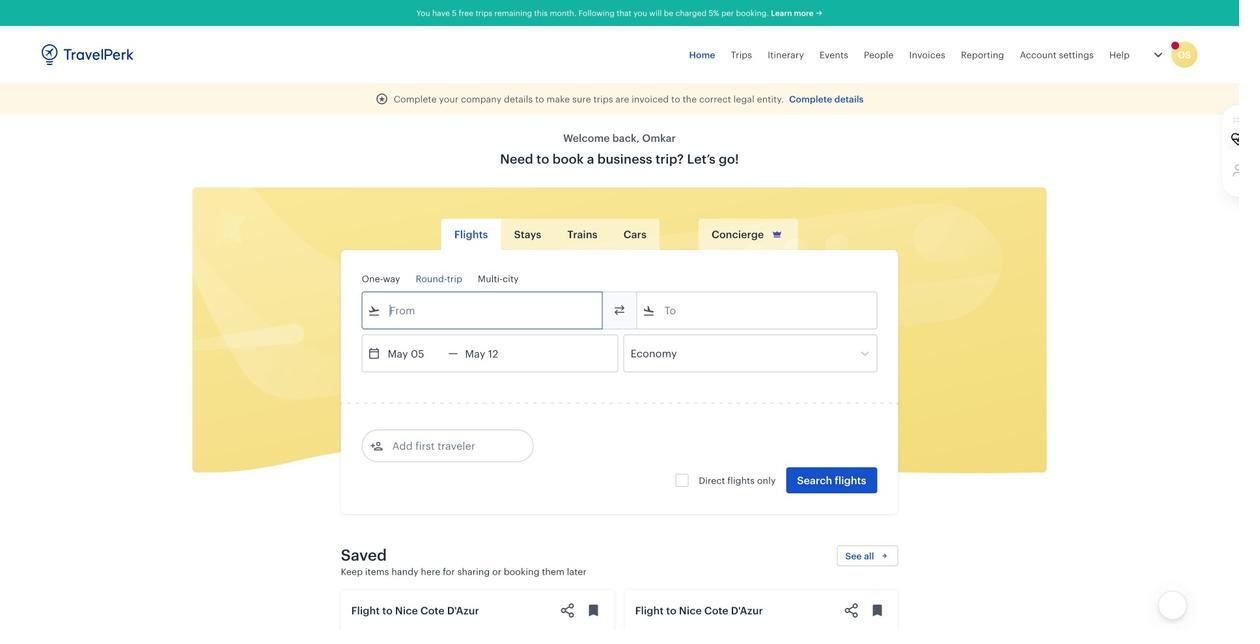Task type: locate. For each thing, give the bounding box(es) containing it.
From search field
[[381, 300, 585, 321]]

Depart text field
[[381, 336, 449, 372]]



Task type: vqa. For each thing, say whether or not it's contained in the screenshot.
the Return text field
yes



Task type: describe. For each thing, give the bounding box(es) containing it.
Return text field
[[458, 336, 526, 372]]

Add first traveler search field
[[383, 436, 519, 457]]

To search field
[[656, 300, 860, 321]]



